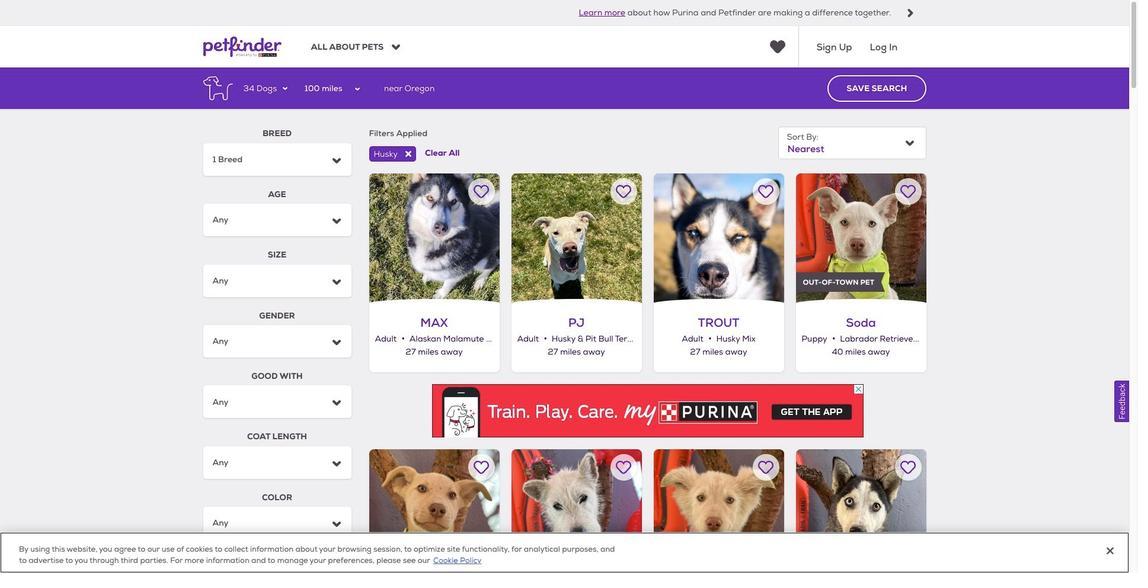 Task type: vqa. For each thing, say whether or not it's contained in the screenshot.
of- related to noel, adoptable dog, puppy female pit bull terrier & boxer mix, 3 miles away, out-of-town pet. image
no



Task type: locate. For each thing, give the bounding box(es) containing it.
fries, adoptable dog, puppy female labrador retriever & husky mix, 40 miles away, out-of-town pet. image
[[654, 450, 784, 574]]

select care and behavior, any image
[[213, 568, 322, 574]]

max, adoptable dog, adult male alaskan malamute & husky mix, 27 miles away. image
[[369, 174, 499, 304]]

petfinder home image
[[203, 26, 281, 68]]

main content
[[0, 68, 1129, 574]]

ember, adoptable dog, puppy female husky mix, 40 miles away, out-of-town pet. image
[[796, 450, 926, 574]]

trout, adoptable dog, adult male husky mix, 27 miles away. image
[[654, 174, 784, 304]]



Task type: describe. For each thing, give the bounding box(es) containing it.
pj, adoptable dog, adult female husky & pit bull terrier mix, 27 miles away. image
[[511, 174, 642, 304]]

soda, adoptable dog, puppy male labrador retriever & husky mix, 40 miles away, out-of-town pet. image
[[796, 174, 926, 304]]

advertisement element
[[432, 384, 863, 438]]

sabrina, adoptable dog, young female schnauzer & husky mix, 40 miles away, out-of-town pet. image
[[511, 450, 642, 574]]

burger, adoptable dog, puppy male labrador retriever & husky mix, 40 miles away, out-of-town pet. image
[[369, 450, 499, 574]]

privacy alert dialog
[[0, 533, 1129, 574]]



